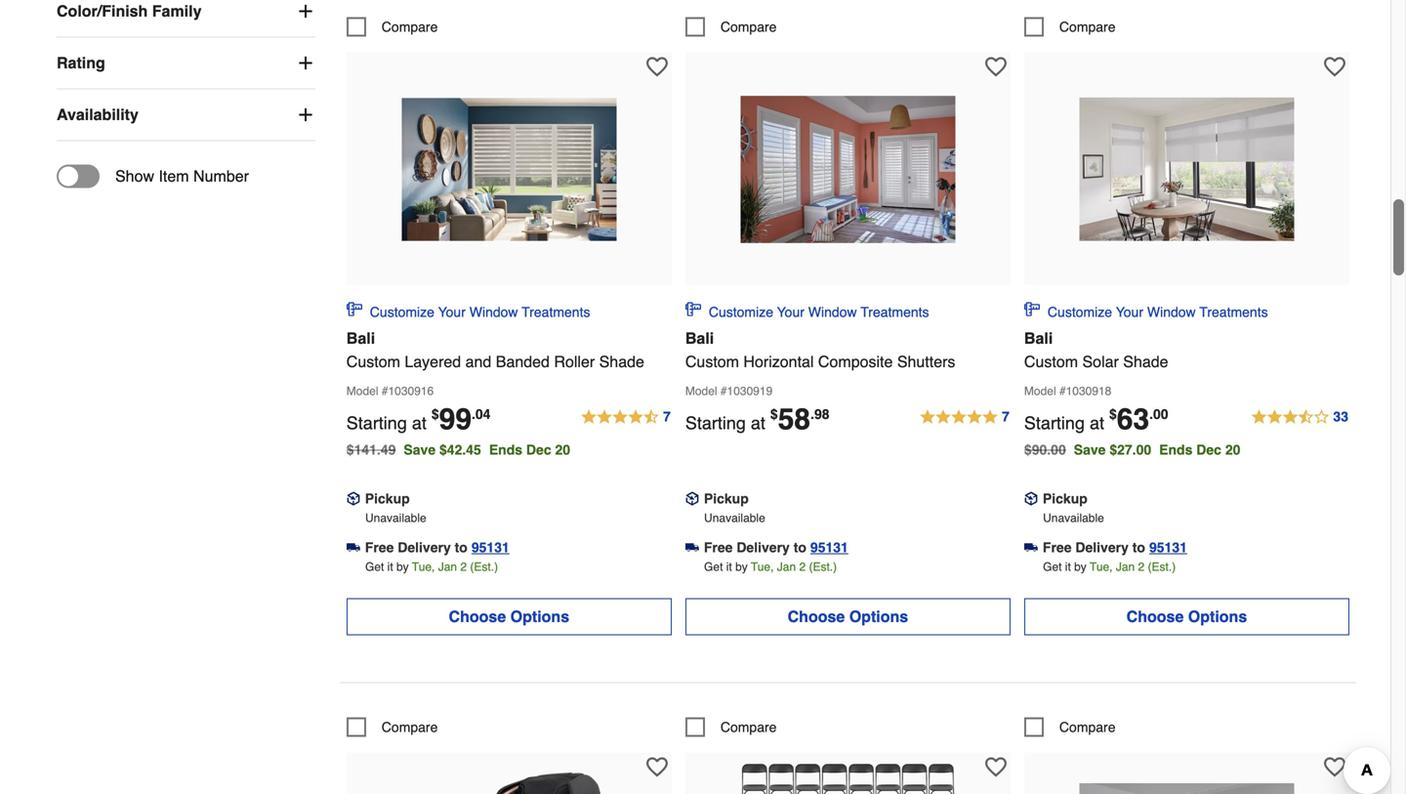 Task type: describe. For each thing, give the bounding box(es) containing it.
get for 1st truck filled image from left
[[365, 560, 384, 574]]

1 get it by tue, jan 2 (est.) from the left
[[365, 560, 498, 574]]

customize for the bali custom solar shade image
[[1048, 304, 1113, 320]]

shade inside bali custom solar shade
[[1123, 352, 1169, 370]]

customize your window treatments for bali custom layered and banded roller shade "image"
[[370, 304, 590, 320]]

1 (est.) from the left
[[470, 560, 498, 574]]

your for bali custom horizontal composite shutters image
[[777, 304, 805, 320]]

ends for 99
[[489, 442, 523, 457]]

jan for "95131" button related to truck filled icon
[[777, 560, 796, 574]]

99
[[439, 402, 472, 436]]

customize for bali custom horizontal composite shutters image
[[709, 304, 774, 320]]

tue, for first truck filled image from the right
[[1090, 560, 1113, 574]]

3 choose options from the left
[[1127, 607, 1247, 625]]

custom for custom solar shade
[[1024, 352, 1078, 370]]

7 button for 58
[[919, 406, 1011, 429]]

5014179243 element
[[1024, 17, 1116, 36]]

1 free delivery to 95131 from the left
[[365, 539, 510, 555]]

7 button for 99
[[580, 406, 672, 429]]

unavailable for truck filled icon
[[704, 511, 766, 525]]

5004858405 element
[[1024, 717, 1116, 737]]

starting at $ 63 .00
[[1024, 402, 1169, 436]]

compare for 5004858405 element
[[1060, 719, 1116, 735]]

composite
[[818, 352, 893, 370]]

bali custom layered and banded roller shade image
[[402, 62, 617, 277]]

tue, for truck filled icon
[[751, 560, 774, 574]]

horizontal
[[744, 352, 814, 370]]

get for truck filled icon
[[704, 560, 723, 574]]

3 get it by tue, jan 2 (est.) from the left
[[1043, 560, 1176, 574]]

ends dec 20 element for 63
[[1159, 442, 1249, 457]]

3 it from the left
[[1065, 560, 1071, 574]]

2 truck filled image from the left
[[1024, 541, 1038, 554]]

$141.49
[[347, 442, 396, 457]]

shade inside "bali custom layered and banded roller shade"
[[599, 352, 645, 370]]

0 vertical spatial heart outline image
[[646, 56, 668, 77]]

7 for 58
[[1002, 409, 1010, 424]]

.98
[[811, 406, 830, 422]]

3.5 stars image
[[1251, 406, 1350, 429]]

shutters
[[897, 352, 956, 370]]

bali custom layered and banded roller shade
[[347, 329, 645, 370]]

pickup for pickup icon corresponding to first truck filled image from the right
[[1043, 491, 1088, 506]]

custom for custom horizontal composite shutters
[[686, 352, 739, 370]]

plus image
[[296, 1, 315, 21]]

flash furniture 10-pack black standard folding chair with solid seat (indoor) image
[[741, 762, 956, 794]]

ends for 63
[[1159, 442, 1193, 457]]

truck filled image
[[686, 541, 699, 554]]

actual price $99.04 element
[[347, 402, 491, 437]]

95131 button for truck filled icon
[[811, 537, 849, 557]]

treatments for the customize your window treatments 'link' for bali custom horizontal composite shutters image
[[861, 304, 929, 320]]

2 get it by tue, jan 2 (est.) from the left
[[704, 560, 837, 574]]

$ for 63
[[1110, 406, 1117, 422]]

customize your window treatments link for bali custom horizontal composite shutters image
[[686, 301, 929, 322]]

2 95131 from the left
[[811, 539, 849, 555]]

58
[[778, 402, 811, 436]]

1 options from the left
[[510, 607, 570, 625]]

savings save $42.45 element
[[404, 442, 578, 457]]

.04
[[472, 406, 491, 422]]

$90.00 save $27.00 ends dec 20
[[1024, 442, 1241, 457]]

savings save $27.00 element
[[1074, 442, 1249, 457]]

tue, for 1st truck filled image from left
[[412, 560, 435, 574]]

bali custom solar shade image
[[1080, 62, 1295, 277]]

availability
[[57, 105, 139, 124]]

solar
[[1083, 352, 1119, 370]]

$141.49 save $42.45 ends dec 20
[[347, 442, 570, 457]]

3 choose options link from the left
[[1024, 598, 1350, 635]]

color/finish family
[[57, 2, 202, 20]]

95131 button for 1st truck filled image from left
[[472, 537, 510, 557]]

model for custom solar shade
[[1024, 384, 1056, 398]]

2 choose options link from the left
[[686, 598, 1011, 635]]

$ for 58
[[771, 406, 778, 422]]

model for custom layered and banded roller shade
[[347, 384, 378, 398]]

2 for "95131" button related to 1st truck filled image from left
[[460, 560, 467, 574]]

2 it from the left
[[726, 560, 732, 574]]

2 options from the left
[[849, 607, 908, 625]]

osaki prestige black 3d faux leather upholstered powered reclining zero gravity massage chair with lift assistance image
[[402, 762, 617, 794]]

2 (est.) from the left
[[809, 560, 837, 574]]

and
[[466, 352, 492, 370]]

ends dec 20 element for 99
[[489, 442, 578, 457]]

3 free from the left
[[1043, 539, 1072, 555]]

starting at $ 58 .98
[[686, 402, 830, 436]]

show
[[115, 167, 154, 185]]

$27.00
[[1110, 442, 1152, 457]]

rating button
[[57, 38, 315, 88]]

treatments for bali custom layered and banded roller shade "image"'s the customize your window treatments 'link'
[[522, 304, 590, 320]]

bali for bali custom layered and banded roller shade
[[347, 329, 375, 347]]

5014179251 element
[[347, 17, 438, 36]]

compare for 5014179241 element
[[721, 19, 777, 34]]

pickup for truck filled icon's pickup icon
[[704, 491, 749, 506]]

7 for 99
[[663, 409, 671, 424]]

2 choose options from the left
[[788, 607, 908, 625]]

your for bali custom layered and banded roller shade "image"
[[438, 304, 466, 320]]

window for bali custom layered and banded roller shade "image"
[[470, 304, 518, 320]]

bali for bali custom horizontal composite shutters
[[686, 329, 714, 347]]

at for 99
[[412, 413, 427, 433]]

# for layered
[[382, 384, 388, 398]]

starting for 63
[[1024, 413, 1085, 433]]

actual price $58.98 element
[[686, 402, 830, 437]]

# for horizontal
[[721, 384, 727, 398]]

was price $90.00 element
[[1024, 437, 1074, 457]]

unavailable for first truck filled image from the right
[[1043, 511, 1104, 525]]

$42.45
[[440, 442, 481, 457]]

at for 58
[[751, 413, 766, 433]]

save for 99
[[404, 442, 436, 457]]

bali custom northern heights wood blinds image
[[1080, 762, 1295, 794]]

window for the bali custom solar shade image
[[1147, 304, 1196, 320]]

5014179241 element
[[686, 17, 777, 36]]

by for first truck filled image from the right
[[1074, 560, 1087, 574]]

model # 1030919
[[686, 384, 773, 398]]

20 for 99
[[555, 442, 570, 457]]

5013681211 element
[[347, 717, 438, 737]]

window for bali custom horizontal composite shutters image
[[809, 304, 857, 320]]

3 options from the left
[[1188, 607, 1247, 625]]

pickup for pickup icon for 1st truck filled image from left
[[365, 491, 410, 506]]

custom for custom layered and banded roller shade
[[347, 352, 400, 370]]

1030919
[[727, 384, 773, 398]]

# for solar
[[1060, 384, 1066, 398]]

was price $141.49 element
[[347, 437, 404, 457]]

3 choose from the left
[[1127, 607, 1184, 625]]

1030918
[[1066, 384, 1112, 398]]

number
[[193, 167, 249, 185]]

bali for bali custom solar shade
[[1024, 329, 1053, 347]]

3 (est.) from the left
[[1148, 560, 1176, 574]]

.00
[[1150, 406, 1169, 422]]

model # 1030918
[[1024, 384, 1112, 398]]



Task type: locate. For each thing, give the bounding box(es) containing it.
2 2 from the left
[[799, 560, 806, 574]]

customize your window treatments for bali custom horizontal composite shutters image
[[709, 304, 929, 320]]

1 horizontal spatial treatments
[[861, 304, 929, 320]]

20 for 63
[[1226, 442, 1241, 457]]

$ for 99
[[432, 406, 439, 422]]

1 by from the left
[[397, 560, 409, 574]]

2 customize from the left
[[709, 304, 774, 320]]

2 horizontal spatial choose
[[1127, 607, 1184, 625]]

bali up model # 1030919
[[686, 329, 714, 347]]

unavailable
[[365, 511, 427, 525], [704, 511, 766, 525], [1043, 511, 1104, 525]]

1 window from the left
[[470, 304, 518, 320]]

pickup image
[[347, 492, 360, 505], [686, 492, 699, 505], [1024, 492, 1038, 505]]

3 treatments from the left
[[1200, 304, 1268, 320]]

33 button
[[1251, 406, 1350, 429]]

item
[[159, 167, 189, 185]]

2 horizontal spatial 95131
[[1150, 539, 1188, 555]]

1 horizontal spatial choose
[[788, 607, 845, 625]]

pickup down $90.00
[[1043, 491, 1088, 506]]

pickup down $141.49
[[365, 491, 410, 506]]

bali up model # 1030916
[[347, 329, 375, 347]]

0 horizontal spatial choose options link
[[347, 598, 672, 635]]

1 horizontal spatial dec
[[1197, 442, 1222, 457]]

0 horizontal spatial 95131 button
[[472, 537, 510, 557]]

model # 1030916
[[347, 384, 434, 398]]

compare for 5001428613 element
[[721, 719, 777, 735]]

2 horizontal spatial choose options link
[[1024, 598, 1350, 635]]

0 horizontal spatial save
[[404, 442, 436, 457]]

1 choose from the left
[[449, 607, 506, 625]]

1 horizontal spatial delivery
[[737, 539, 790, 555]]

$
[[432, 406, 439, 422], [771, 406, 778, 422], [1110, 406, 1117, 422]]

1 horizontal spatial 95131
[[811, 539, 849, 555]]

compare for 5013681211 element
[[382, 719, 438, 735]]

3 customize your window treatments link from the left
[[1024, 301, 1268, 322]]

jan for "95131" button related to 1st truck filled image from left
[[438, 560, 457, 574]]

model left 1030918
[[1024, 384, 1056, 398]]

bali inside "bali custom layered and banded roller shade"
[[347, 329, 375, 347]]

2 pickup from the left
[[704, 491, 749, 506]]

0 horizontal spatial get
[[365, 560, 384, 574]]

1 horizontal spatial starting
[[686, 413, 746, 433]]

tue,
[[412, 560, 435, 574], [751, 560, 774, 574], [1090, 560, 1113, 574]]

# up starting at $ 58 .98
[[721, 384, 727, 398]]

2 horizontal spatial bali
[[1024, 329, 1053, 347]]

starting down model # 1030919
[[686, 413, 746, 433]]

7
[[663, 409, 671, 424], [1002, 409, 1010, 424]]

bali inside 'bali custom horizontal composite shutters'
[[686, 329, 714, 347]]

7 button down shutters
[[919, 406, 1011, 429]]

2 for "95131" button related to truck filled icon
[[799, 560, 806, 574]]

2 bali from the left
[[686, 329, 714, 347]]

0 horizontal spatial $
[[432, 406, 439, 422]]

3 jan from the left
[[1116, 560, 1135, 574]]

bali inside bali custom solar shade
[[1024, 329, 1053, 347]]

0 horizontal spatial truck filled image
[[347, 541, 360, 554]]

1 tue, from the left
[[412, 560, 435, 574]]

7 inside the "5 stars" image
[[1002, 409, 1010, 424]]

starting up was price $141.49 element
[[347, 413, 407, 433]]

1 $ from the left
[[432, 406, 439, 422]]

3 delivery from the left
[[1076, 539, 1129, 555]]

3 pickup image from the left
[[1024, 492, 1038, 505]]

2 jan from the left
[[777, 560, 796, 574]]

2 horizontal spatial pickup
[[1043, 491, 1088, 506]]

customize up bali custom solar shade
[[1048, 304, 1113, 320]]

at down 1030918
[[1090, 413, 1105, 433]]

starting for 99
[[347, 413, 407, 433]]

ends dec 20 element
[[489, 442, 578, 457], [1159, 442, 1249, 457]]

1 horizontal spatial options
[[849, 607, 908, 625]]

2 free delivery to 95131 from the left
[[704, 539, 849, 555]]

2 delivery from the left
[[737, 539, 790, 555]]

2 horizontal spatial options
[[1188, 607, 1247, 625]]

options
[[510, 607, 570, 625], [849, 607, 908, 625], [1188, 607, 1247, 625]]

1 choose options link from the left
[[347, 598, 672, 635]]

custom up model # 1030918 on the right
[[1024, 352, 1078, 370]]

7 button
[[580, 406, 672, 429], [919, 406, 1011, 429]]

1 horizontal spatial your
[[777, 304, 805, 320]]

bali up model # 1030918 on the right
[[1024, 329, 1053, 347]]

2 7 button from the left
[[919, 406, 1011, 429]]

2 at from the left
[[751, 413, 766, 433]]

1 model from the left
[[347, 384, 378, 398]]

shade right the "roller"
[[599, 352, 645, 370]]

(est.)
[[470, 560, 498, 574], [809, 560, 837, 574], [1148, 560, 1176, 574]]

$ inside starting at $ 99 .04
[[432, 406, 439, 422]]

63
[[1117, 402, 1150, 436]]

heart outline image
[[646, 56, 668, 77], [985, 756, 1007, 778]]

$ down 1030918
[[1110, 406, 1117, 422]]

starting inside starting at $ 58 .98
[[686, 413, 746, 433]]

0 horizontal spatial get it by tue, jan 2 (est.)
[[365, 560, 498, 574]]

3 window from the left
[[1147, 304, 1196, 320]]

1 horizontal spatial ends
[[1159, 442, 1193, 457]]

1 shade from the left
[[599, 352, 645, 370]]

at inside starting at $ 99 .04
[[412, 413, 427, 433]]

customize up layered
[[370, 304, 435, 320]]

custom
[[347, 352, 400, 370], [686, 352, 739, 370], [1024, 352, 1078, 370]]

1 horizontal spatial customize your window treatments
[[709, 304, 929, 320]]

actual price $63.00 element
[[1024, 402, 1169, 437]]

ends
[[489, 442, 523, 457], [1159, 442, 1193, 457]]

free
[[365, 539, 394, 555], [704, 539, 733, 555], [1043, 539, 1072, 555]]

1 horizontal spatial tue,
[[751, 560, 774, 574]]

1 horizontal spatial shade
[[1123, 352, 1169, 370]]

2 horizontal spatial pickup image
[[1024, 492, 1038, 505]]

1 it from the left
[[387, 560, 393, 574]]

0 horizontal spatial your
[[438, 304, 466, 320]]

your up layered
[[438, 304, 466, 320]]

2 horizontal spatial (est.)
[[1148, 560, 1176, 574]]

0 horizontal spatial choose
[[449, 607, 506, 625]]

pickup image down $141.49
[[347, 492, 360, 505]]

0 horizontal spatial model
[[347, 384, 378, 398]]

starting
[[347, 413, 407, 433], [686, 413, 746, 433], [1024, 413, 1085, 433]]

pickup down actual price $58.98 element
[[704, 491, 749, 506]]

custom up model # 1030919
[[686, 352, 739, 370]]

compare inside 5014179241 element
[[721, 19, 777, 34]]

customize your window treatments link up "bali custom layered and banded roller shade"
[[347, 301, 590, 322]]

compare inside 5001428613 element
[[721, 719, 777, 735]]

to
[[455, 539, 468, 555], [794, 539, 807, 555], [1133, 539, 1146, 555]]

1 horizontal spatial 7 button
[[919, 406, 1011, 429]]

2 horizontal spatial 2
[[1138, 560, 1145, 574]]

1 horizontal spatial by
[[736, 560, 748, 574]]

plus image inside 'rating' button
[[296, 53, 315, 73]]

3 your from the left
[[1116, 304, 1144, 320]]

to for "95131" button related to 1st truck filled image from left
[[455, 539, 468, 555]]

1 horizontal spatial it
[[726, 560, 732, 574]]

your
[[438, 304, 466, 320], [777, 304, 805, 320], [1116, 304, 1144, 320]]

$ down 1030919
[[771, 406, 778, 422]]

pickup
[[365, 491, 410, 506], [704, 491, 749, 506], [1043, 491, 1088, 506]]

2 customize your window treatments from the left
[[709, 304, 929, 320]]

3 95131 button from the left
[[1150, 537, 1188, 557]]

dec for 99
[[526, 442, 551, 457]]

color/finish
[[57, 2, 148, 20]]

customize for bali custom layered and banded roller shade "image"
[[370, 304, 435, 320]]

1 save from the left
[[404, 442, 436, 457]]

ends dec 20 element down .00
[[1159, 442, 1249, 457]]

dec right "$27.00"
[[1197, 442, 1222, 457]]

color/finish family button
[[57, 0, 315, 37]]

customize your window treatments link for bali custom layered and banded roller shade "image"
[[347, 301, 590, 322]]

2 horizontal spatial unavailable
[[1043, 511, 1104, 525]]

0 horizontal spatial free delivery to 95131
[[365, 539, 510, 555]]

1 delivery from the left
[[398, 539, 451, 555]]

customize your window treatments up bali custom solar shade
[[1048, 304, 1268, 320]]

0 horizontal spatial customize your window treatments
[[370, 304, 590, 320]]

$90.00
[[1024, 442, 1066, 457]]

1 truck filled image from the left
[[347, 541, 360, 554]]

by
[[397, 560, 409, 574], [736, 560, 748, 574], [1074, 560, 1087, 574]]

1 free from the left
[[365, 539, 394, 555]]

1 vertical spatial plus image
[[296, 105, 315, 125]]

3 # from the left
[[1060, 384, 1066, 398]]

2 horizontal spatial #
[[1060, 384, 1066, 398]]

unavailable for 1st truck filled image from left
[[365, 511, 427, 525]]

3 customize your window treatments from the left
[[1048, 304, 1268, 320]]

customize your window treatments link for the bali custom solar shade image
[[1024, 301, 1268, 322]]

0 horizontal spatial 95131
[[472, 539, 510, 555]]

compare inside 5004858405 element
[[1060, 719, 1116, 735]]

customize your window treatments link
[[347, 301, 590, 322], [686, 301, 929, 322], [1024, 301, 1268, 322]]

rating
[[57, 54, 105, 72]]

1 customize from the left
[[370, 304, 435, 320]]

1 to from the left
[[455, 539, 468, 555]]

0 horizontal spatial customize
[[370, 304, 435, 320]]

customize your window treatments for the bali custom solar shade image
[[1048, 304, 1268, 320]]

jan for "95131" button corresponding to first truck filled image from the right
[[1116, 560, 1135, 574]]

delivery
[[398, 539, 451, 555], [737, 539, 790, 555], [1076, 539, 1129, 555]]

2 plus image from the top
[[296, 105, 315, 125]]

your up 'bali custom horizontal composite shutters'
[[777, 304, 805, 320]]

0 horizontal spatial unavailable
[[365, 511, 427, 525]]

pickup image for 1st truck filled image from left
[[347, 492, 360, 505]]

choose options link
[[347, 598, 672, 635], [686, 598, 1011, 635], [1024, 598, 1350, 635]]

pickup image down $90.00
[[1024, 492, 1038, 505]]

at down 1030919
[[751, 413, 766, 433]]

2 horizontal spatial free
[[1043, 539, 1072, 555]]

1 horizontal spatial pickup
[[704, 491, 749, 506]]

at for 63
[[1090, 413, 1105, 433]]

customize your window treatments up 'bali custom horizontal composite shutters'
[[709, 304, 929, 320]]

1 vertical spatial heart outline image
[[985, 756, 1007, 778]]

95131 button
[[472, 537, 510, 557], [811, 537, 849, 557], [1150, 537, 1188, 557]]

5 stars image
[[919, 406, 1011, 429]]

window
[[470, 304, 518, 320], [809, 304, 857, 320], [1147, 304, 1196, 320]]

3 at from the left
[[1090, 413, 1105, 433]]

2 your from the left
[[777, 304, 805, 320]]

1 horizontal spatial customize
[[709, 304, 774, 320]]

0 horizontal spatial tue,
[[412, 560, 435, 574]]

1 get from the left
[[365, 560, 384, 574]]

1 horizontal spatial unavailable
[[704, 511, 766, 525]]

2 starting from the left
[[686, 413, 746, 433]]

show item number element
[[57, 165, 249, 188]]

ends dec 20 element down .04
[[489, 442, 578, 457]]

95131
[[472, 539, 510, 555], [811, 539, 849, 555], [1150, 539, 1188, 555]]

0 horizontal spatial 20
[[555, 442, 570, 457]]

shade
[[599, 352, 645, 370], [1123, 352, 1169, 370]]

5001428613 element
[[686, 717, 777, 737]]

0 horizontal spatial pickup
[[365, 491, 410, 506]]

dec
[[526, 442, 551, 457], [1197, 442, 1222, 457]]

bali custom solar shade
[[1024, 329, 1169, 370]]

1 at from the left
[[412, 413, 427, 433]]

0 horizontal spatial free
[[365, 539, 394, 555]]

compare for 5014179243 element
[[1060, 19, 1116, 34]]

custom inside bali custom solar shade
[[1024, 352, 1078, 370]]

# up starting at $ 63 .00
[[1060, 384, 1066, 398]]

$ inside starting at $ 58 .98
[[771, 406, 778, 422]]

1 horizontal spatial bali
[[686, 329, 714, 347]]

3 starting from the left
[[1024, 413, 1085, 433]]

bali custom horizontal composite shutters image
[[741, 62, 956, 277]]

banded
[[496, 352, 550, 370]]

shade right solar
[[1123, 352, 1169, 370]]

truck filled image
[[347, 541, 360, 554], [1024, 541, 1038, 554]]

compare
[[382, 19, 438, 34], [721, 19, 777, 34], [1060, 19, 1116, 34], [382, 719, 438, 735], [721, 719, 777, 735], [1060, 719, 1116, 735]]

0 horizontal spatial by
[[397, 560, 409, 574]]

customize your window treatments link up 'bali custom horizontal composite shutters'
[[686, 301, 929, 322]]

#
[[382, 384, 388, 398], [721, 384, 727, 398], [1060, 384, 1066, 398]]

3 customize from the left
[[1048, 304, 1113, 320]]

3 2 from the left
[[1138, 560, 1145, 574]]

2 horizontal spatial at
[[1090, 413, 1105, 433]]

2 horizontal spatial tue,
[[1090, 560, 1113, 574]]

2 dec from the left
[[1197, 442, 1222, 457]]

customize up horizontal
[[709, 304, 774, 320]]

1 horizontal spatial choose options link
[[686, 598, 1011, 635]]

$ inside starting at $ 63 .00
[[1110, 406, 1117, 422]]

1 95131 from the left
[[472, 539, 510, 555]]

2 # from the left
[[721, 384, 727, 398]]

ends down .04
[[489, 442, 523, 457]]

0 horizontal spatial jan
[[438, 560, 457, 574]]

at
[[412, 413, 427, 433], [751, 413, 766, 433], [1090, 413, 1105, 433]]

ends down .00
[[1159, 442, 1193, 457]]

3 by from the left
[[1074, 560, 1087, 574]]

free delivery to 95131
[[365, 539, 510, 555], [704, 539, 849, 555], [1043, 539, 1188, 555]]

show item number
[[115, 167, 249, 185]]

2 save from the left
[[1074, 442, 1106, 457]]

plus image inside availability button
[[296, 105, 315, 125]]

0 horizontal spatial it
[[387, 560, 393, 574]]

save down actual price $63.00 element
[[1074, 442, 1106, 457]]

0 horizontal spatial 7
[[663, 409, 671, 424]]

3 custom from the left
[[1024, 352, 1078, 370]]

treatments
[[522, 304, 590, 320], [861, 304, 929, 320], [1200, 304, 1268, 320]]

2 for "95131" button corresponding to first truck filled image from the right
[[1138, 560, 1145, 574]]

2 horizontal spatial get
[[1043, 560, 1062, 574]]

2 custom from the left
[[686, 352, 739, 370]]

1 # from the left
[[382, 384, 388, 398]]

save down the actual price $99.04 element
[[404, 442, 436, 457]]

2 treatments from the left
[[861, 304, 929, 320]]

plus image
[[296, 53, 315, 73], [296, 105, 315, 125]]

1 horizontal spatial free delivery to 95131
[[704, 539, 849, 555]]

1 7 button from the left
[[580, 406, 672, 429]]

2 horizontal spatial choose options
[[1127, 607, 1247, 625]]

# up starting at $ 99 .04
[[382, 384, 388, 398]]

0 horizontal spatial options
[[510, 607, 570, 625]]

bali custom horizontal composite shutters
[[686, 329, 956, 370]]

1 pickup image from the left
[[347, 492, 360, 505]]

save
[[404, 442, 436, 457], [1074, 442, 1106, 457]]

save for 63
[[1074, 442, 1106, 457]]

1 horizontal spatial custom
[[686, 352, 739, 370]]

1 horizontal spatial 7
[[1002, 409, 1010, 424]]

choose options
[[449, 607, 570, 625], [788, 607, 908, 625], [1127, 607, 1247, 625]]

your up bali custom solar shade
[[1116, 304, 1144, 320]]

pickup image for first truck filled image from the right
[[1024, 492, 1038, 505]]

$ down 1030916 at left
[[432, 406, 439, 422]]

get it by tue, jan 2 (est.)
[[365, 560, 498, 574], [704, 560, 837, 574], [1043, 560, 1176, 574]]

2 horizontal spatial free delivery to 95131
[[1043, 539, 1188, 555]]

2 customize your window treatments link from the left
[[686, 301, 929, 322]]

1 horizontal spatial choose options
[[788, 607, 908, 625]]

0 horizontal spatial 7 button
[[580, 406, 672, 429]]

2 pickup image from the left
[[686, 492, 699, 505]]

window up "bali custom layered and banded roller shade"
[[470, 304, 518, 320]]

starting for 58
[[686, 413, 746, 433]]

treatments for the customize your window treatments 'link' corresponding to the bali custom solar shade image
[[1200, 304, 1268, 320]]

2 20 from the left
[[1226, 442, 1241, 457]]

1 horizontal spatial free
[[704, 539, 733, 555]]

get
[[365, 560, 384, 574], [704, 560, 723, 574], [1043, 560, 1062, 574]]

by for 1st truck filled image from left
[[397, 560, 409, 574]]

2 horizontal spatial customize your window treatments link
[[1024, 301, 1268, 322]]

2
[[460, 560, 467, 574], [799, 560, 806, 574], [1138, 560, 1145, 574]]

1030916
[[388, 384, 434, 398]]

2 horizontal spatial customize
[[1048, 304, 1113, 320]]

jan
[[438, 560, 457, 574], [777, 560, 796, 574], [1116, 560, 1135, 574]]

layered
[[405, 352, 461, 370]]

2 choose from the left
[[788, 607, 845, 625]]

1 bali from the left
[[347, 329, 375, 347]]

bali
[[347, 329, 375, 347], [686, 329, 714, 347], [1024, 329, 1053, 347]]

pickup image up truck filled icon
[[686, 492, 699, 505]]

3 get from the left
[[1043, 560, 1062, 574]]

heart outline image
[[985, 56, 1007, 77], [1324, 56, 1346, 77], [646, 756, 668, 778], [1324, 756, 1346, 778]]

0 horizontal spatial bali
[[347, 329, 375, 347]]

2 tue, from the left
[[751, 560, 774, 574]]

1 customize your window treatments link from the left
[[347, 301, 590, 322]]

1 95131 button from the left
[[472, 537, 510, 557]]

plus image for rating
[[296, 53, 315, 73]]

compare inside the 5014179251 element
[[382, 19, 438, 34]]

1 horizontal spatial pickup image
[[686, 492, 699, 505]]

by for truck filled icon
[[736, 560, 748, 574]]

7 button down the "roller"
[[580, 406, 672, 429]]

customize your window treatments up "bali custom layered and banded roller shade"
[[370, 304, 590, 320]]

1 ends dec 20 element from the left
[[489, 442, 578, 457]]

1 horizontal spatial save
[[1074, 442, 1106, 457]]

2 horizontal spatial 95131 button
[[1150, 537, 1188, 557]]

2 horizontal spatial it
[[1065, 560, 1071, 574]]

window up bali custom solar shade
[[1147, 304, 1196, 320]]

model
[[347, 384, 378, 398], [686, 384, 717, 398], [1024, 384, 1056, 398]]

1 treatments from the left
[[522, 304, 590, 320]]

3 free delivery to 95131 from the left
[[1043, 539, 1188, 555]]

0 horizontal spatial delivery
[[398, 539, 451, 555]]

pickup image for truck filled icon
[[686, 492, 699, 505]]

1 horizontal spatial 2
[[799, 560, 806, 574]]

choose
[[449, 607, 506, 625], [788, 607, 845, 625], [1127, 607, 1184, 625]]

1 7 from the left
[[663, 409, 671, 424]]

20
[[555, 442, 570, 457], [1226, 442, 1241, 457]]

1 horizontal spatial heart outline image
[[985, 756, 1007, 778]]

1 horizontal spatial $
[[771, 406, 778, 422]]

compare inside 5013681211 element
[[382, 719, 438, 735]]

2 horizontal spatial custom
[[1024, 352, 1078, 370]]

customize your window treatments
[[370, 304, 590, 320], [709, 304, 929, 320], [1048, 304, 1268, 320]]

1 ends from the left
[[489, 442, 523, 457]]

dec right $42.45
[[526, 442, 551, 457]]

get for first truck filled image from the right
[[1043, 560, 1062, 574]]

starting up was price $90.00 element
[[1024, 413, 1085, 433]]

0 horizontal spatial choose options
[[449, 607, 570, 625]]

1 horizontal spatial jan
[[777, 560, 796, 574]]

0 horizontal spatial customize your window treatments link
[[347, 301, 590, 322]]

plus image for availability
[[296, 105, 315, 125]]

3 unavailable from the left
[[1043, 511, 1104, 525]]

3 tue, from the left
[[1090, 560, 1113, 574]]

availability button
[[57, 89, 315, 140]]

1 horizontal spatial get it by tue, jan 2 (est.)
[[704, 560, 837, 574]]

95131 button for first truck filled image from the right
[[1150, 537, 1188, 557]]

2 ends from the left
[[1159, 442, 1193, 457]]

0 horizontal spatial dec
[[526, 442, 551, 457]]

compare for the 5014179251 element in the top of the page
[[382, 19, 438, 34]]

1 horizontal spatial to
[[794, 539, 807, 555]]

2 get from the left
[[704, 560, 723, 574]]

family
[[152, 2, 202, 20]]

0 horizontal spatial treatments
[[522, 304, 590, 320]]

dec for 63
[[1197, 442, 1222, 457]]

3 95131 from the left
[[1150, 539, 1188, 555]]

2 horizontal spatial to
[[1133, 539, 1146, 555]]

3 $ from the left
[[1110, 406, 1117, 422]]

compare inside 5014179243 element
[[1060, 19, 1116, 34]]

at inside starting at $ 58 .98
[[751, 413, 766, 433]]

2 horizontal spatial jan
[[1116, 560, 1135, 574]]

0 horizontal spatial heart outline image
[[646, 56, 668, 77]]

to for "95131" button related to truck filled icon
[[794, 539, 807, 555]]

3 bali from the left
[[1024, 329, 1053, 347]]

your for the bali custom solar shade image
[[1116, 304, 1144, 320]]

starting inside starting at $ 63 .00
[[1024, 413, 1085, 433]]

7 inside the 4.5 stars image
[[663, 409, 671, 424]]

2 horizontal spatial window
[[1147, 304, 1196, 320]]

customize
[[370, 304, 435, 320], [709, 304, 774, 320], [1048, 304, 1113, 320]]

2 $ from the left
[[771, 406, 778, 422]]

1 plus image from the top
[[296, 53, 315, 73]]

to for "95131" button corresponding to first truck filled image from the right
[[1133, 539, 1146, 555]]

3 pickup from the left
[[1043, 491, 1088, 506]]

model for custom horizontal composite shutters
[[686, 384, 717, 398]]

model left 1030916 at left
[[347, 384, 378, 398]]

33
[[1334, 409, 1349, 424]]

0 horizontal spatial #
[[382, 384, 388, 398]]

1 horizontal spatial 95131 button
[[811, 537, 849, 557]]

window up 'bali custom horizontal composite shutters'
[[809, 304, 857, 320]]

roller
[[554, 352, 595, 370]]

1 choose options from the left
[[449, 607, 570, 625]]

2 unavailable from the left
[[704, 511, 766, 525]]

custom up model # 1030916
[[347, 352, 400, 370]]

customize your window treatments link up bali custom solar shade
[[1024, 301, 1268, 322]]

0 horizontal spatial pickup image
[[347, 492, 360, 505]]

1 dec from the left
[[526, 442, 551, 457]]

custom inside 'bali custom horizontal composite shutters'
[[686, 352, 739, 370]]

4.5 stars image
[[580, 406, 672, 429]]

model left 1030919
[[686, 384, 717, 398]]

at down 1030916 at left
[[412, 413, 427, 433]]

1 2 from the left
[[460, 560, 467, 574]]

at inside starting at $ 63 .00
[[1090, 413, 1105, 433]]

2 horizontal spatial your
[[1116, 304, 1144, 320]]

0 horizontal spatial (est.)
[[470, 560, 498, 574]]

custom inside "bali custom layered and banded roller shade"
[[347, 352, 400, 370]]

0 horizontal spatial shade
[[599, 352, 645, 370]]

starting inside starting at $ 99 .04
[[347, 413, 407, 433]]

0 horizontal spatial ends
[[489, 442, 523, 457]]

1 horizontal spatial model
[[686, 384, 717, 398]]

2 model from the left
[[686, 384, 717, 398]]

it
[[387, 560, 393, 574], [726, 560, 732, 574], [1065, 560, 1071, 574]]

2 free from the left
[[704, 539, 733, 555]]

starting at $ 99 .04
[[347, 402, 491, 436]]



Task type: vqa. For each thing, say whether or not it's contained in the screenshot.
the bottom Available
no



